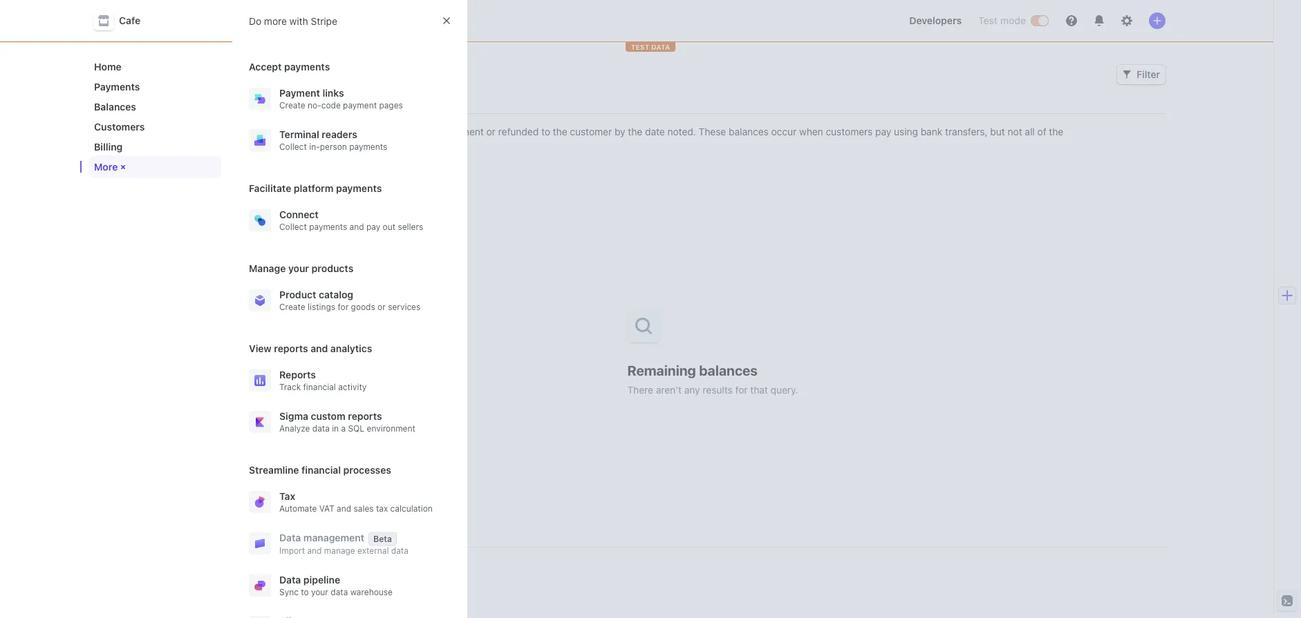 Task type: vqa. For each thing, say whether or not it's contained in the screenshot.
Balance notifications link
no



Task type: locate. For each thing, give the bounding box(es) containing it.
the left customer
[[553, 126, 567, 138]]

0 vertical spatial payment
[[343, 100, 377, 111]]

1 horizontal spatial for
[[735, 384, 748, 396]]

2 vertical spatial data
[[331, 588, 348, 598]]

2 the from the left
[[628, 126, 642, 138]]

1 vertical spatial applied
[[302, 140, 335, 151]]

developers link
[[904, 10, 967, 32]]

money
[[260, 140, 290, 151]]

and inside "connect collect payments and pay out sellers"
[[350, 222, 364, 232]]

remaining
[[323, 95, 372, 106], [260, 126, 306, 138], [627, 363, 696, 379]]

1 horizontal spatial reports
[[348, 411, 382, 422]]

1 horizontal spatial a
[[349, 140, 355, 151]]

and left analytics
[[311, 343, 328, 355]]

0 vertical spatial data
[[279, 533, 301, 544]]

remaining balances
[[323, 95, 416, 106]]

payment.
[[357, 140, 399, 151]]

1 vertical spatial your
[[311, 588, 328, 598]]

3 the from the left
[[1049, 126, 1064, 138]]

1 vertical spatial payment
[[445, 126, 484, 138]]

collect down connect
[[279, 222, 307, 232]]

0 horizontal spatial a
[[341, 424, 346, 434]]

1 horizontal spatial the
[[628, 126, 642, 138]]

noted.
[[668, 126, 696, 138]]

1 vertical spatial collect
[[279, 222, 307, 232]]

0 vertical spatial financial
[[303, 382, 336, 393]]

balances
[[374, 95, 416, 106], [309, 126, 349, 138], [729, 126, 769, 138], [699, 363, 758, 379]]

0 vertical spatial your
[[288, 263, 309, 274]]

1 collect from the top
[[279, 142, 307, 152]]

1 horizontal spatial remaining
[[323, 95, 372, 106]]

customers
[[260, 63, 360, 86], [94, 121, 145, 133]]

1 horizontal spatial pay
[[875, 126, 891, 138]]

0 vertical spatial create
[[279, 100, 305, 111]]

remaining inside "link"
[[323, 95, 372, 106]]

data up sync
[[279, 575, 301, 586]]

1 vertical spatial financial
[[301, 465, 341, 476]]

accept
[[249, 61, 282, 73]]

remaining inside remaining balances there aren't any results for that query.
[[627, 363, 696, 379]]

remaining balances must be applied to a payment or refunded to the customer by the date noted. these balances occur when customers pay using bank transfers, but not all of the money is applied to a payment.
[[260, 126, 1064, 151]]

balances up person at left
[[309, 126, 349, 138]]

collect down terminal
[[279, 142, 307, 152]]

customers down the balances
[[94, 121, 145, 133]]

for left that
[[735, 384, 748, 396]]

balances up results
[[699, 363, 758, 379]]

the
[[553, 126, 567, 138], [628, 126, 642, 138], [1049, 126, 1064, 138]]

notifications image
[[1094, 15, 1105, 26]]

facilitate platform payments
[[249, 183, 382, 194]]

0 horizontal spatial for
[[338, 302, 349, 313]]

1 vertical spatial for
[[735, 384, 748, 396]]

a right be
[[437, 126, 442, 138]]

a right 'in'
[[341, 424, 346, 434]]

0 vertical spatial data
[[312, 424, 330, 434]]

when
[[799, 126, 823, 138]]

1 horizontal spatial customers
[[260, 63, 360, 86]]

the right "of"
[[1049, 126, 1064, 138]]

1 vertical spatial pay
[[366, 222, 380, 232]]

manage
[[249, 263, 286, 274]]

applied right is
[[302, 140, 335, 151]]

out
[[383, 222, 396, 232]]

balances inside remaining balances there aren't any results for that query.
[[699, 363, 758, 379]]

data
[[651, 43, 670, 51]]

home
[[94, 61, 121, 73]]

financial down reports
[[303, 382, 336, 393]]

create inside product catalog create listings for goods or services
[[279, 302, 305, 313]]

0 vertical spatial reports
[[274, 343, 308, 355]]

the right by at the left top of the page
[[628, 126, 642, 138]]

more
[[264, 15, 287, 27]]

to
[[426, 126, 435, 138], [541, 126, 550, 138], [338, 140, 347, 151], [301, 588, 309, 598]]

analytics
[[330, 343, 372, 355]]

create down payment
[[279, 100, 305, 111]]

balances up be
[[374, 95, 416, 106]]

payments down connect
[[309, 222, 347, 232]]

stripe
[[311, 15, 337, 27]]

0 horizontal spatial or
[[378, 302, 386, 313]]

data for data pipeline sync to your data warehouse
[[279, 575, 301, 586]]

management
[[303, 533, 364, 544]]

0 vertical spatial or
[[486, 126, 496, 138]]

be
[[376, 126, 388, 138]]

catalog
[[319, 289, 353, 301]]

environment
[[367, 424, 415, 434]]

data down custom at left bottom
[[312, 424, 330, 434]]

1 vertical spatial data
[[279, 575, 301, 586]]

financial
[[303, 382, 336, 393], [301, 465, 341, 476]]

pay inside remaining balances must be applied to a payment or refunded to the customer by the date noted. these balances occur when customers pay using bank transfers, but not all of the money is applied to a payment.
[[875, 126, 891, 138]]

reports inside sigma custom reports analyze data in a sql environment
[[348, 411, 382, 422]]

data inside data pipeline sync to your data warehouse
[[331, 588, 348, 598]]

but
[[990, 126, 1005, 138]]

data inside sigma custom reports analyze data in a sql environment
[[312, 424, 330, 434]]

connect collect payments and pay out sellers
[[279, 209, 423, 232]]

data up import
[[279, 533, 301, 544]]

view
[[249, 343, 272, 355]]

1 vertical spatial create
[[279, 302, 305, 313]]

financial inside reports track financial activity
[[303, 382, 336, 393]]

1 vertical spatial reports
[[348, 411, 382, 422]]

1 horizontal spatial your
[[311, 588, 328, 598]]

1 vertical spatial remaining
[[260, 126, 306, 138]]

1 the from the left
[[553, 126, 567, 138]]

2 horizontal spatial a
[[437, 126, 442, 138]]

custom
[[311, 411, 345, 422]]

2 collect from the top
[[279, 222, 307, 232]]

mode
[[1000, 15, 1026, 26]]

tax
[[376, 504, 388, 514]]

create inside the payment links create no-code payment pages
[[279, 100, 305, 111]]

balances left occur
[[729, 126, 769, 138]]

your down the pipeline on the left
[[311, 588, 328, 598]]

tab list
[[254, 88, 1166, 114]]

view reports and analytics
[[249, 343, 372, 355]]

streamline financial processes
[[249, 465, 391, 476]]

0 vertical spatial collect
[[279, 142, 307, 152]]

or right goods
[[378, 302, 386, 313]]

platform
[[294, 183, 334, 194]]

+
[[117, 162, 130, 175]]

1 horizontal spatial data
[[331, 588, 348, 598]]

reports
[[274, 343, 308, 355], [348, 411, 382, 422]]

2 vertical spatial a
[[341, 424, 346, 434]]

by
[[615, 126, 625, 138]]

1 vertical spatial customers
[[94, 121, 145, 133]]

0 horizontal spatial data
[[312, 424, 330, 434]]

more
[[94, 161, 118, 173]]

overview
[[260, 95, 304, 106]]

2 vertical spatial remaining
[[627, 363, 696, 379]]

facilitate
[[249, 183, 291, 194]]

product
[[279, 289, 316, 301]]

data down the beta on the bottom left of the page
[[391, 546, 408, 557]]

financial up vat
[[301, 465, 341, 476]]

0 horizontal spatial remaining
[[260, 126, 306, 138]]

remaining inside remaining balances must be applied to a payment or refunded to the customer by the date noted. these balances occur when customers pay using bank transfers, but not all of the money is applied to a payment.
[[260, 126, 306, 138]]

customers inside core navigation links element
[[94, 121, 145, 133]]

applied
[[390, 126, 423, 138], [302, 140, 335, 151]]

and
[[350, 222, 364, 232], [311, 343, 328, 355], [337, 504, 351, 514], [307, 546, 322, 557]]

sql
[[348, 424, 364, 434]]

Search search field
[[252, 8, 642, 34]]

customers
[[826, 126, 873, 138]]

data down the pipeline on the left
[[331, 588, 348, 598]]

0 horizontal spatial customers
[[94, 121, 145, 133]]

with
[[289, 15, 308, 27]]

1 horizontal spatial payment
[[445, 126, 484, 138]]

applied right be
[[390, 126, 423, 138]]

customers up payment
[[260, 63, 360, 86]]

automate
[[279, 504, 317, 514]]

pay left "out"
[[366, 222, 380, 232]]

1 data from the top
[[279, 533, 301, 544]]

data for manage
[[391, 546, 408, 557]]

payment left refunded
[[445, 126, 484, 138]]

a inside sigma custom reports analyze data in a sql environment
[[341, 424, 346, 434]]

payment up must
[[343, 100, 377, 111]]

2 horizontal spatial remaining
[[627, 363, 696, 379]]

data for data management
[[279, 533, 301, 544]]

pay
[[875, 126, 891, 138], [366, 222, 380, 232]]

filter button
[[1118, 65, 1166, 84]]

payments down must
[[349, 142, 387, 152]]

tax automate vat and sales tax calculation
[[279, 491, 433, 514]]

core navigation links element
[[88, 55, 221, 178]]

and right vat
[[337, 504, 351, 514]]

payments inside "connect collect payments and pay out sellers"
[[309, 222, 347, 232]]

activity
[[338, 382, 367, 393]]

for
[[338, 302, 349, 313], [735, 384, 748, 396]]

0 horizontal spatial pay
[[366, 222, 380, 232]]

create down product
[[279, 302, 305, 313]]

these
[[699, 126, 726, 138]]

reports up sql
[[348, 411, 382, 422]]

reports up reports
[[274, 343, 308, 355]]

0 horizontal spatial reports
[[274, 343, 308, 355]]

refunded
[[498, 126, 539, 138]]

balances inside "link"
[[374, 95, 416, 106]]

2 horizontal spatial data
[[391, 546, 408, 557]]

remaining balances there aren't any results for that query.
[[627, 363, 798, 396]]

0 horizontal spatial the
[[553, 126, 567, 138]]

import and manage external data
[[279, 546, 408, 557]]

or
[[486, 126, 496, 138], [378, 302, 386, 313]]

not
[[1008, 126, 1022, 138]]

collect inside "connect collect payments and pay out sellers"
[[279, 222, 307, 232]]

0 vertical spatial pay
[[875, 126, 891, 138]]

a down must
[[349, 140, 355, 151]]

0 vertical spatial for
[[338, 302, 349, 313]]

0 horizontal spatial payment
[[343, 100, 377, 111]]

in-
[[309, 142, 320, 152]]

external
[[358, 546, 389, 557]]

any
[[684, 384, 700, 396]]

0 vertical spatial applied
[[390, 126, 423, 138]]

payments up "connect collect payments and pay out sellers"
[[336, 183, 382, 194]]

a for must
[[437, 126, 442, 138]]

no-
[[308, 100, 321, 111]]

for down catalog
[[338, 302, 349, 313]]

1 vertical spatial or
[[378, 302, 386, 313]]

services
[[388, 302, 421, 313]]

2 data from the top
[[279, 575, 301, 586]]

0 vertical spatial a
[[437, 126, 442, 138]]

0 vertical spatial remaining
[[323, 95, 372, 106]]

data for reports
[[312, 424, 330, 434]]

1 horizontal spatial or
[[486, 126, 496, 138]]

tax
[[279, 491, 295, 503]]

2 horizontal spatial the
[[1049, 126, 1064, 138]]

1 vertical spatial a
[[349, 140, 355, 151]]

1 create from the top
[[279, 100, 305, 111]]

1 vertical spatial data
[[391, 546, 408, 557]]

and left "out"
[[350, 222, 364, 232]]

or inside remaining balances must be applied to a payment or refunded to the customer by the date noted. these balances occur when customers pay using bank transfers, but not all of the money is applied to a payment.
[[486, 126, 496, 138]]

data inside data pipeline sync to your data warehouse
[[279, 575, 301, 586]]

to inside data pipeline sync to your data warehouse
[[301, 588, 309, 598]]

a for reports
[[341, 424, 346, 434]]

or left refunded
[[486, 126, 496, 138]]

test
[[978, 15, 998, 26]]

your up product
[[288, 263, 309, 274]]

using
[[894, 126, 918, 138]]

2 create from the top
[[279, 302, 305, 313]]

remaining for remaining balances there aren't any results for that query.
[[627, 363, 696, 379]]

pipeline
[[303, 575, 340, 586]]

customers link
[[88, 115, 221, 138]]

pay left 'using'
[[875, 126, 891, 138]]



Task type: describe. For each thing, give the bounding box(es) containing it.
of
[[1037, 126, 1047, 138]]

bank
[[921, 126, 943, 138]]

and down data management
[[307, 546, 322, 557]]

person
[[320, 142, 347, 152]]

must
[[352, 126, 374, 138]]

all
[[1025, 126, 1035, 138]]

balances for remaining balances
[[374, 95, 416, 106]]

code
[[321, 100, 341, 111]]

product catalog create listings for goods or services
[[279, 289, 421, 313]]

your inside data pipeline sync to your data warehouse
[[311, 588, 328, 598]]

for inside product catalog create listings for goods or services
[[338, 302, 349, 313]]

close menu image
[[442, 16, 451, 25]]

or inside product catalog create listings for goods or services
[[378, 302, 386, 313]]

warehouse
[[350, 588, 393, 598]]

in
[[332, 424, 339, 434]]

results
[[703, 384, 733, 396]]

data management
[[279, 533, 364, 544]]

and inside tax automate vat and sales tax calculation
[[337, 504, 351, 514]]

date
[[645, 126, 665, 138]]

customer
[[570, 126, 612, 138]]

cafe button
[[94, 11, 154, 30]]

test
[[631, 43, 649, 51]]

products
[[312, 263, 353, 274]]

analyze
[[279, 424, 310, 434]]

streamline financial processes element
[[243, 485, 456, 619]]

payment inside remaining balances must be applied to a payment or refunded to the customer by the date noted. these balances occur when customers pay using bank transfers, but not all of the money is applied to a payment.
[[445, 126, 484, 138]]

remaining for remaining balances must be applied to a payment or refunded to the customer by the date noted. these balances occur when customers pay using bank transfers, but not all of the money is applied to a payment.
[[260, 126, 306, 138]]

terminal
[[279, 129, 319, 140]]

overview link
[[254, 91, 309, 111]]

filter
[[1137, 68, 1160, 80]]

billing link
[[88, 136, 221, 158]]

developers
[[909, 15, 962, 26]]

payments
[[94, 81, 140, 93]]

0 horizontal spatial applied
[[302, 140, 335, 151]]

sales
[[354, 504, 374, 514]]

aren't
[[656, 384, 682, 396]]

is
[[293, 140, 300, 151]]

links
[[323, 87, 344, 99]]

0 vertical spatial customers
[[260, 63, 360, 86]]

data pipeline sync to your data warehouse
[[279, 575, 393, 598]]

vat
[[319, 504, 334, 514]]

processes
[[343, 465, 391, 476]]

terminal readers collect in-person payments
[[279, 129, 387, 152]]

payment
[[279, 87, 320, 99]]

pay inside "connect collect payments and pay out sellers"
[[366, 222, 380, 232]]

accept payments element
[[243, 81, 456, 158]]

payments up payment
[[284, 61, 330, 73]]

balances link
[[88, 95, 221, 118]]

cafe
[[119, 15, 140, 26]]

listings
[[308, 302, 335, 313]]

beta
[[373, 534, 392, 545]]

connect
[[279, 209, 319, 221]]

remaining for remaining balances
[[323, 95, 372, 106]]

balances for remaining balances must be applied to a payment or refunded to the customer by the date noted. these balances occur when customers pay using bank transfers, but not all of the money is applied to a payment.
[[309, 126, 349, 138]]

payment inside the payment links create no-code payment pages
[[343, 100, 377, 111]]

reports track financial activity
[[279, 369, 367, 393]]

balances for remaining balances there aren't any results for that query.
[[699, 363, 758, 379]]

sync
[[279, 588, 299, 598]]

reports
[[279, 369, 316, 381]]

1 horizontal spatial applied
[[390, 126, 423, 138]]

transfers,
[[945, 126, 988, 138]]

svg image
[[1123, 71, 1131, 79]]

occur
[[771, 126, 797, 138]]

pages
[[379, 100, 403, 111]]

tab list containing overview
[[254, 88, 1166, 114]]

test mode
[[978, 15, 1026, 26]]

do more with stripe
[[249, 15, 337, 27]]

0 horizontal spatial your
[[288, 263, 309, 274]]

payment links create no-code payment pages
[[279, 87, 403, 111]]

more +
[[94, 161, 130, 175]]

calculation
[[390, 504, 433, 514]]

payments inside terminal readers collect in-person payments
[[349, 142, 387, 152]]

do
[[249, 15, 261, 27]]

billing
[[94, 141, 123, 153]]

manage
[[324, 546, 355, 557]]

balances
[[94, 101, 136, 113]]

search
[[274, 15, 306, 26]]

track
[[279, 382, 301, 393]]

for inside remaining balances there aren't any results for that query.
[[735, 384, 748, 396]]

sigma
[[279, 411, 308, 422]]

that
[[750, 384, 768, 396]]

streamline
[[249, 465, 299, 476]]

accept payments
[[249, 61, 330, 73]]

sellers
[[398, 222, 423, 232]]

create for payment links
[[279, 100, 305, 111]]

import
[[279, 546, 305, 557]]

create for product catalog
[[279, 302, 305, 313]]

goods
[[351, 302, 375, 313]]

payments link
[[88, 75, 221, 98]]

collect inside terminal readers collect in-person payments
[[279, 142, 307, 152]]

view reports and analytics element
[[243, 363, 456, 440]]

test data
[[631, 43, 670, 51]]



